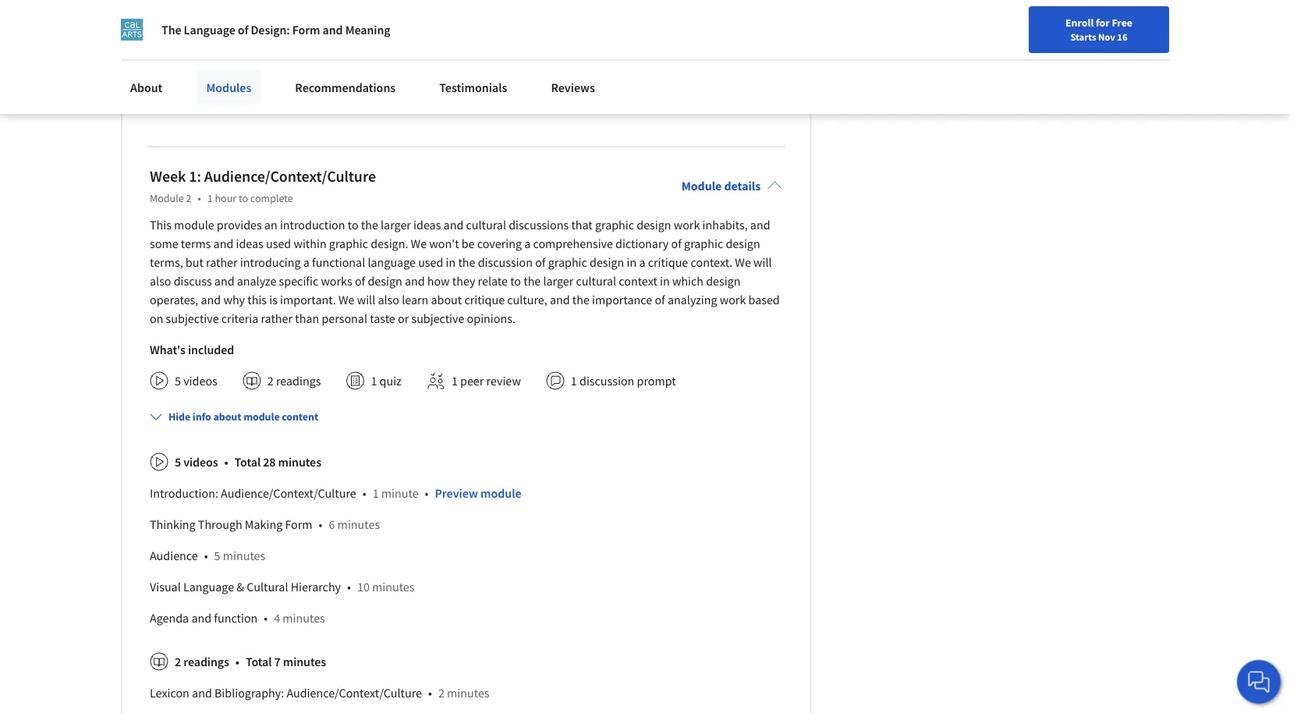 Task type: vqa. For each thing, say whether or not it's contained in the screenshot.
the marketing
no



Task type: describe. For each thing, give the bounding box(es) containing it.
0 vertical spatial 1 discussion prompt
[[175, 64, 281, 80]]

about inside dropdown button
[[213, 410, 241, 424]]

hour
[[215, 191, 236, 205]]

cultural
[[247, 579, 288, 595]]

info about module content element
[[144, 396, 783, 713]]

and right agenda
[[191, 610, 211, 626]]

hide
[[169, 410, 190, 424]]

total for total 7 minutes
[[246, 654, 272, 670]]

2 readings inside hide info about module content region
[[175, 654, 229, 670]]

recommendations link
[[286, 70, 405, 105]]

the language of design: form and meaning
[[161, 22, 390, 37]]

0 vertical spatial readings
[[276, 373, 321, 389]]

preview
[[435, 485, 478, 501]]

they
[[452, 273, 475, 289]]

videos inside info about module content element
[[183, 454, 218, 470]]

english
[[991, 18, 1029, 33]]

design up the dictionary
[[637, 217, 671, 233]]

dictionary
[[616, 236, 669, 251]]

of right the dictionary
[[671, 236, 682, 251]]

0 horizontal spatial used
[[266, 236, 291, 251]]

show notifications image
[[1080, 20, 1098, 38]]

for
[[1096, 16, 1110, 30]]

2 horizontal spatial a
[[639, 254, 646, 270]]

specific
[[279, 273, 318, 289]]

0 vertical spatial rather
[[206, 254, 238, 270]]

than
[[295, 311, 319, 326]]

0 horizontal spatial cultural
[[466, 217, 506, 233]]

modules
[[206, 80, 251, 95]]

peer
[[211, 20, 234, 36]]

through
[[198, 517, 242, 532]]

enroll
[[1066, 16, 1094, 30]]

discussions
[[509, 217, 569, 233]]

4
[[274, 610, 280, 626]]

enroll for free starts nov 16
[[1066, 16, 1133, 43]]

agenda
[[150, 610, 189, 626]]

minute
[[381, 485, 419, 501]]

design down context.
[[706, 273, 741, 289]]

what's included
[[150, 342, 234, 357]]

graphic right that
[[595, 217, 634, 233]]

2 horizontal spatial in
[[660, 273, 670, 289]]

• total 28 minutes
[[224, 454, 321, 470]]

1 vertical spatial ideas
[[236, 236, 264, 251]]

1 left peer
[[452, 373, 458, 389]]

1 up 'introduce'
[[175, 64, 181, 80]]

16
[[1117, 30, 1128, 43]]

agenda and function • 4 minutes
[[150, 610, 325, 626]]

0 vertical spatial larger
[[381, 217, 411, 233]]

of right works
[[355, 273, 365, 289]]

introducing
[[240, 254, 301, 270]]

2 vertical spatial 5
[[214, 548, 220, 563]]

introduction
[[280, 217, 345, 233]]

1 right review
[[571, 373, 577, 389]]

1 subjective from the left
[[166, 311, 219, 326]]

is
[[269, 292, 278, 308]]

introduction:
[[150, 485, 218, 501]]

1 horizontal spatial to
[[348, 217, 359, 233]]

importance
[[592, 292, 652, 308]]

1 left quiz
[[371, 373, 377, 389]]

1 horizontal spatial we
[[411, 236, 427, 251]]

how
[[427, 273, 450, 289]]

7
[[274, 654, 281, 670]]

module inside region
[[481, 485, 522, 501]]

module inside dropdown button
[[243, 410, 280, 424]]

5 videos inside info about module content element
[[175, 454, 218, 470]]

design up context
[[590, 254, 624, 270]]

comprehensive
[[533, 236, 613, 251]]

audience • 5 minutes
[[150, 548, 265, 563]]

1 5 videos from the top
[[175, 373, 217, 389]]

meaning
[[345, 22, 390, 37]]

inhabits,
[[702, 217, 748, 233]]

discuss
[[174, 273, 212, 289]]

1 horizontal spatial critique
[[648, 254, 688, 270]]

audience/context/culture inside week 1: audience/context/culture module 2 • 1 hour to complete
[[204, 167, 376, 186]]

0 horizontal spatial will
[[357, 292, 375, 308]]

2 vertical spatial we
[[339, 292, 355, 308]]

on
[[150, 311, 163, 326]]

peer
[[460, 373, 484, 389]]

but
[[186, 254, 203, 270]]

0 horizontal spatial work
[[674, 217, 700, 233]]

1 videos from the top
[[183, 373, 217, 389]]

and up won't
[[444, 217, 464, 233]]

1 horizontal spatial used
[[418, 254, 443, 270]]

• inside week 1: audience/context/culture module 2 • 1 hour to complete
[[198, 191, 201, 205]]

of down discussions on the top left of the page
[[535, 254, 546, 270]]

chat with us image
[[1247, 669, 1272, 694]]

hide info about module content region inside info about module content element
[[150, 440, 783, 713]]

which
[[672, 273, 704, 289]]

0 horizontal spatial a
[[303, 254, 310, 270]]

thinking
[[150, 517, 196, 532]]

this module provides an introduction to the larger ideas and cultural discussions that graphic design work inhabits, and some terms and ideas used within graphic design. we won't be covering a comprehensive dictionary of graphic design terms, but rather introducing a functional language used in the discussion of graphic design in a critique context. we will also discuss and analyze specific works of design and how they relate to the larger cultural context in which design operates, and why this is important. we will also learn about critique culture, and the importance of analyzing work based on subjective criteria rather than personal taste or subjective opinions.
[[150, 217, 780, 326]]

1 vertical spatial larger
[[543, 273, 574, 289]]

taste
[[370, 311, 395, 326]]

visual language & cultural hierarchy • 10 minutes
[[150, 579, 415, 595]]

week
[[150, 167, 186, 186]]

or
[[398, 311, 409, 326]]

graphic up functional
[[329, 236, 368, 251]]

1 inside week 1: audience/context/culture module 2 • 1 hour to complete
[[207, 191, 213, 205]]

context.
[[691, 254, 733, 270]]

terms,
[[150, 254, 183, 270]]

analyzing
[[668, 292, 717, 308]]

design down language
[[368, 273, 402, 289]]

this
[[150, 217, 172, 233]]

2 inside week 1: audience/context/culture module 2 • 1 hour to complete
[[186, 191, 191, 205]]

preview module link
[[435, 485, 522, 501]]

2 vertical spatial to
[[510, 273, 521, 289]]

1 inside info about module content element
[[373, 485, 379, 501]]

covering
[[477, 236, 522, 251]]

module details
[[682, 178, 761, 194]]

1:
[[189, 167, 201, 186]]

hierarchy
[[291, 579, 341, 595]]

&
[[237, 579, 244, 595]]

discussion inside this module provides an introduction to the larger ideas and cultural discussions that graphic design work inhabits, and some terms and ideas used within graphic design. we won't be covering a comprehensive dictionary of graphic design terms, but rather introducing a functional language used in the discussion of graphic design in a critique context. we will also discuss and analyze specific works of design and how they relate to the larger cultural context in which design operates, and why this is important. we will also learn about critique culture, and the importance of analyzing work based on subjective criteria rather than personal taste or subjective opinions.
[[478, 254, 533, 270]]

works
[[321, 273, 352, 289]]

1 horizontal spatial module
[[682, 178, 722, 194]]

context
[[619, 273, 657, 289]]

1 vertical spatial also
[[378, 292, 399, 308]]

within
[[294, 236, 327, 251]]

analyze
[[237, 273, 276, 289]]

1 quiz
[[371, 373, 402, 389]]

about inside this module provides an introduction to the larger ideas and cultural discussions that graphic design work inhabits, and some terms and ideas used within graphic design. we won't be covering a comprehensive dictionary of graphic design terms, but rather introducing a functional language used in the discussion of graphic design in a critique context. we will also discuss and analyze specific works of design and how they relate to the larger cultural context in which design operates, and why this is important. we will also learn about critique culture, and the importance of analyzing work based on subjective criteria rather than personal taste or subjective opinions.
[[431, 292, 462, 308]]

introduce yourself • 10 minutes
[[150, 95, 318, 111]]

graphic down comprehensive
[[548, 254, 587, 270]]

that
[[571, 217, 593, 233]]

of down context
[[655, 292, 665, 308]]

1 vertical spatial 5
[[175, 454, 181, 470]]

and left meaning
[[323, 22, 343, 37]]

1 horizontal spatial cultural
[[576, 273, 616, 289]]

free
[[1112, 16, 1133, 30]]

language for &
[[183, 579, 234, 595]]

criteria
[[221, 311, 258, 326]]



Task type: locate. For each thing, give the bounding box(es) containing it.
reviews inside reviews link
[[551, 80, 595, 95]]

0 vertical spatial module
[[174, 217, 214, 233]]

bibliography:
[[214, 685, 284, 701]]

reviews
[[237, 20, 279, 36], [551, 80, 595, 95]]

what's
[[150, 342, 186, 357]]

0 vertical spatial hide info about module content region
[[150, 0, 783, 125]]

1 hide info about module content region from the top
[[150, 0, 783, 125]]

total left 28
[[234, 454, 261, 470]]

5
[[175, 373, 181, 389], [175, 454, 181, 470], [214, 548, 220, 563]]

we up personal
[[339, 292, 355, 308]]

used up how
[[418, 254, 443, 270]]

and up learn in the top left of the page
[[405, 273, 425, 289]]

2 horizontal spatial discussion
[[580, 373, 634, 389]]

1 vertical spatial used
[[418, 254, 443, 270]]

1 vertical spatial language
[[183, 579, 234, 595]]

1 vertical spatial readings
[[183, 654, 229, 670]]

opinions.
[[467, 311, 516, 326]]

language inside hide info about module content region
[[183, 579, 234, 595]]

the
[[161, 22, 181, 37]]

we right context.
[[735, 254, 751, 270]]

total left 7
[[246, 654, 272, 670]]

introduction: audience/context/culture • 1 minute • preview module
[[150, 485, 522, 501]]

subjective down operates,
[[166, 311, 219, 326]]

1 vertical spatial rather
[[261, 311, 293, 326]]

0 vertical spatial reviews
[[237, 20, 279, 36]]

0 horizontal spatial reviews
[[237, 20, 279, 36]]

1 vertical spatial 5 videos
[[175, 454, 218, 470]]

critique
[[648, 254, 688, 270], [464, 292, 505, 308]]

to up functional
[[348, 217, 359, 233]]

operates,
[[150, 292, 198, 308]]

about link
[[121, 70, 172, 105]]

will
[[754, 254, 772, 270], [357, 292, 375, 308]]

1 vertical spatial critique
[[464, 292, 505, 308]]

2 vertical spatial discussion
[[580, 373, 634, 389]]

used down the an
[[266, 236, 291, 251]]

1 vertical spatial audience/context/culture
[[221, 485, 356, 501]]

1 horizontal spatial a
[[524, 236, 531, 251]]

module inside this module provides an introduction to the larger ideas and cultural discussions that graphic design work inhabits, and some terms and ideas used within graphic design. we won't be covering a comprehensive dictionary of graphic design terms, but rather introducing a functional language used in the discussion of graphic design in a critique context. we will also discuss and analyze specific works of design and how they relate to the larger cultural context in which design operates, and why this is important. we will also learn about critique culture, and the importance of analyzing work based on subjective criteria rather than personal taste or subjective opinions.
[[174, 217, 214, 233]]

quiz
[[380, 373, 402, 389]]

the left 'importance'
[[572, 292, 590, 308]]

5 videos
[[175, 373, 217, 389], [175, 454, 218, 470]]

total for total 28 minutes
[[234, 454, 261, 470]]

to right hour
[[239, 191, 248, 205]]

culture,
[[507, 292, 547, 308]]

0 horizontal spatial subjective
[[166, 311, 219, 326]]

0 vertical spatial 10
[[261, 95, 273, 111]]

0 horizontal spatial in
[[446, 254, 456, 270]]

1 vertical spatial about
[[213, 410, 241, 424]]

used
[[266, 236, 291, 251], [418, 254, 443, 270]]

larger up culture,
[[543, 273, 574, 289]]

english button
[[963, 0, 1057, 51]]

0 horizontal spatial rather
[[206, 254, 238, 270]]

1 vertical spatial cultural
[[576, 273, 616, 289]]

0 vertical spatial used
[[266, 236, 291, 251]]

None search field
[[222, 10, 597, 41]]

readings up lexicon on the left
[[183, 654, 229, 670]]

prompt
[[241, 64, 281, 80], [637, 373, 676, 389]]

0 vertical spatial form
[[292, 22, 320, 37]]

1 vertical spatial work
[[720, 292, 746, 308]]

testimonials link
[[430, 70, 517, 105]]

and left why
[[201, 292, 221, 308]]

also
[[150, 273, 171, 289], [378, 292, 399, 308]]

the up design.
[[361, 217, 378, 233]]

readings up content
[[276, 373, 321, 389]]

and down provides
[[213, 236, 233, 251]]

1 vertical spatial reviews
[[551, 80, 595, 95]]

provides
[[217, 217, 262, 233]]

2 horizontal spatial module
[[481, 485, 522, 501]]

also down terms,
[[150, 273, 171, 289]]

1 vertical spatial module
[[243, 410, 280, 424]]

language
[[368, 254, 416, 270]]

1 horizontal spatial in
[[627, 254, 637, 270]]

critique up opinions.
[[464, 292, 505, 308]]

1 vertical spatial hide info about module content region
[[150, 440, 783, 713]]

1 horizontal spatial 10
[[357, 579, 370, 595]]

language down the audience • 5 minutes
[[183, 579, 234, 595]]

language right the
[[184, 22, 235, 37]]

0 horizontal spatial about
[[213, 410, 241, 424]]

module down week
[[150, 191, 184, 205]]

0 horizontal spatial critique
[[464, 292, 505, 308]]

about right info
[[213, 410, 241, 424]]

2 videos from the top
[[183, 454, 218, 470]]

0 vertical spatial discussion
[[183, 64, 239, 80]]

0 horizontal spatial ideas
[[236, 236, 264, 251]]

5 videos up introduction:
[[175, 454, 218, 470]]

0 horizontal spatial 1 discussion prompt
[[175, 64, 281, 80]]

reviews link
[[542, 70, 605, 105]]

0 vertical spatial language
[[184, 22, 235, 37]]

1 horizontal spatial 1 discussion prompt
[[571, 373, 676, 389]]

2 5 videos from the top
[[175, 454, 218, 470]]

an
[[264, 217, 277, 233]]

1 vertical spatial will
[[357, 292, 375, 308]]

and up why
[[214, 273, 234, 289]]

28
[[263, 454, 276, 470]]

2 readings
[[267, 373, 321, 389], [175, 654, 229, 670]]

lexicon
[[150, 685, 189, 701]]

content
[[282, 410, 318, 424]]

rather down is
[[261, 311, 293, 326]]

1 horizontal spatial also
[[378, 292, 399, 308]]

1 horizontal spatial ideas
[[414, 217, 441, 233]]

module left details
[[682, 178, 722, 194]]

hide info about module content region containing 5 videos
[[150, 440, 783, 713]]

1
[[175, 64, 181, 80], [207, 191, 213, 205], [371, 373, 377, 389], [452, 373, 458, 389], [571, 373, 577, 389], [373, 485, 379, 501]]

personal
[[322, 311, 367, 326]]

0 horizontal spatial readings
[[183, 654, 229, 670]]

the
[[361, 217, 378, 233], [458, 254, 475, 270], [524, 273, 541, 289], [572, 292, 590, 308]]

5 videos down 'what's included'
[[175, 373, 217, 389]]

1 left hour
[[207, 191, 213, 205]]

1 horizontal spatial rather
[[261, 311, 293, 326]]

form inside hide info about module content region
[[285, 517, 313, 532]]

terms
[[181, 236, 211, 251]]

hide info about module content
[[169, 410, 318, 424]]

rather right the but
[[206, 254, 238, 270]]

1 vertical spatial total
[[246, 654, 272, 670]]

0 vertical spatial also
[[150, 273, 171, 289]]

hide info about module content region containing requesting peer reviews
[[150, 0, 783, 125]]

a down discussions on the top left of the page
[[524, 236, 531, 251]]

subjective down learn in the top left of the page
[[411, 311, 464, 326]]

a down the dictionary
[[639, 254, 646, 270]]

1 vertical spatial videos
[[183, 454, 218, 470]]

and
[[323, 22, 343, 37], [444, 217, 464, 233], [750, 217, 770, 233], [213, 236, 233, 251], [214, 273, 234, 289], [405, 273, 425, 289], [201, 292, 221, 308], [550, 292, 570, 308], [191, 610, 211, 626], [192, 685, 212, 701]]

0 vertical spatial ideas
[[414, 217, 441, 233]]

1 vertical spatial 10
[[357, 579, 370, 595]]

0 horizontal spatial we
[[339, 292, 355, 308]]

cultural up covering
[[466, 217, 506, 233]]

hide info about module content region
[[150, 0, 783, 125], [150, 440, 783, 713]]

of right peer
[[238, 22, 248, 37]]

0 horizontal spatial module
[[150, 191, 184, 205]]

work left based
[[720, 292, 746, 308]]

1 left minute
[[373, 485, 379, 501]]

10 right yourself
[[261, 95, 273, 111]]

about
[[130, 80, 163, 95]]

module
[[682, 178, 722, 194], [150, 191, 184, 205]]

will up taste
[[357, 292, 375, 308]]

larger up design.
[[381, 217, 411, 233]]

the up culture,
[[524, 273, 541, 289]]

videos up introduction:
[[183, 454, 218, 470]]

design.
[[371, 236, 408, 251]]

relate
[[478, 273, 508, 289]]

videos
[[183, 373, 217, 389], [183, 454, 218, 470]]

design down inhabits,
[[726, 236, 760, 251]]

introduce
[[150, 95, 200, 111]]

5 down the what's
[[175, 373, 181, 389]]

0 horizontal spatial module
[[174, 217, 214, 233]]

module right preview
[[481, 485, 522, 501]]

0 vertical spatial cultural
[[466, 217, 506, 233]]

to inside week 1: audience/context/culture module 2 • 1 hour to complete
[[239, 191, 248, 205]]

2 subjective from the left
[[411, 311, 464, 326]]

module up terms
[[174, 217, 214, 233]]

will up based
[[754, 254, 772, 270]]

discussion inside hide info about module content region
[[183, 64, 239, 80]]

0 vertical spatial audience/context/culture
[[204, 167, 376, 186]]

2 vertical spatial audience/context/culture
[[287, 685, 422, 701]]

0 vertical spatial critique
[[648, 254, 688, 270]]

2 readings up lexicon on the left
[[175, 654, 229, 670]]

readings
[[276, 373, 321, 389], [183, 654, 229, 670]]

1 vertical spatial 1 discussion prompt
[[571, 373, 676, 389]]

discussion
[[183, 64, 239, 80], [478, 254, 533, 270], [580, 373, 634, 389]]

0 vertical spatial will
[[754, 254, 772, 270]]

subjective
[[166, 311, 219, 326], [411, 311, 464, 326]]

functional
[[312, 254, 365, 270]]

details
[[724, 178, 761, 194]]

we
[[411, 236, 427, 251], [735, 254, 751, 270], [339, 292, 355, 308]]

based
[[749, 292, 780, 308]]

starts
[[1071, 30, 1096, 43]]

learn
[[402, 292, 429, 308]]

critique up which
[[648, 254, 688, 270]]

2 readings up content
[[267, 373, 321, 389]]

1 horizontal spatial subjective
[[411, 311, 464, 326]]

1 vertical spatial prompt
[[637, 373, 676, 389]]

0 horizontal spatial to
[[239, 191, 248, 205]]

the down be
[[458, 254, 475, 270]]

in
[[446, 254, 456, 270], [627, 254, 637, 270], [660, 273, 670, 289]]

0 vertical spatial 2 readings
[[267, 373, 321, 389]]

and right culture,
[[550, 292, 570, 308]]

5 up introduction:
[[175, 454, 181, 470]]

and right lexicon on the left
[[192, 685, 212, 701]]

videos down 'what's included'
[[183, 373, 217, 389]]

readings inside info about module content element
[[183, 654, 229, 670]]

1 vertical spatial 2 readings
[[175, 654, 229, 670]]

0 vertical spatial 5
[[175, 373, 181, 389]]

be
[[462, 236, 475, 251]]

1 horizontal spatial 2 readings
[[267, 373, 321, 389]]

0 horizontal spatial 10
[[261, 95, 273, 111]]

design
[[637, 217, 671, 233], [726, 236, 760, 251], [590, 254, 624, 270], [368, 273, 402, 289], [706, 273, 741, 289]]

making
[[245, 517, 283, 532]]

1 peer review
[[452, 373, 521, 389]]

design:
[[251, 22, 290, 37]]

and right inhabits,
[[750, 217, 770, 233]]

work left inhabits,
[[674, 217, 700, 233]]

10
[[261, 95, 273, 111], [357, 579, 370, 595]]

yourself
[[203, 95, 244, 111]]

2 horizontal spatial to
[[510, 273, 521, 289]]

we left won't
[[411, 236, 427, 251]]

ideas down provides
[[236, 236, 264, 251]]

also up taste
[[378, 292, 399, 308]]

0 vertical spatial to
[[239, 191, 248, 205]]

hide info about module content button
[[144, 403, 325, 431]]

in left which
[[660, 273, 670, 289]]

2 hide info about module content region from the top
[[150, 440, 783, 713]]

0 vertical spatial 5 videos
[[175, 373, 217, 389]]

work
[[674, 217, 700, 233], [720, 292, 746, 308]]

0 horizontal spatial discussion
[[183, 64, 239, 80]]

cultural
[[466, 217, 506, 233], [576, 273, 616, 289]]

language
[[184, 22, 235, 37], [183, 579, 234, 595]]

2 horizontal spatial we
[[735, 254, 751, 270]]

1 vertical spatial we
[[735, 254, 751, 270]]

requesting
[[150, 20, 208, 36]]

cultural up 'importance'
[[576, 273, 616, 289]]

form
[[292, 22, 320, 37], [285, 517, 313, 532]]

1 horizontal spatial work
[[720, 292, 746, 308]]

in down won't
[[446, 254, 456, 270]]

audience
[[150, 548, 198, 563]]

0 vertical spatial videos
[[183, 373, 217, 389]]

audience/context/culture
[[204, 167, 376, 186], [221, 485, 356, 501], [287, 685, 422, 701]]

2 vertical spatial module
[[481, 485, 522, 501]]

ideas
[[414, 217, 441, 233], [236, 236, 264, 251]]

nov
[[1098, 30, 1115, 43]]

about down how
[[431, 292, 462, 308]]

recommendations
[[295, 80, 396, 95]]

0 vertical spatial about
[[431, 292, 462, 308]]

1 vertical spatial to
[[348, 217, 359, 233]]

won't
[[429, 236, 459, 251]]

why
[[223, 292, 245, 308]]

to up culture,
[[510, 273, 521, 289]]

modules link
[[197, 70, 261, 105]]

language for of
[[184, 22, 235, 37]]

10 inside info about module content element
[[357, 579, 370, 595]]

•
[[286, 20, 289, 36], [251, 95, 254, 111], [198, 191, 201, 205], [224, 454, 228, 470], [363, 485, 366, 501], [425, 485, 429, 501], [319, 517, 323, 532], [204, 548, 208, 563], [347, 579, 351, 595], [264, 610, 268, 626], [235, 654, 239, 670], [428, 685, 432, 701]]

6
[[329, 517, 335, 532]]

in up context
[[627, 254, 637, 270]]

1 horizontal spatial reviews
[[551, 80, 595, 95]]

10 right the hierarchy
[[357, 579, 370, 595]]

0 vertical spatial prompt
[[241, 64, 281, 80]]

rather
[[206, 254, 238, 270], [261, 311, 293, 326]]

total
[[234, 454, 261, 470], [246, 654, 272, 670]]

module left content
[[243, 410, 280, 424]]

1 discussion prompt
[[175, 64, 281, 80], [571, 373, 676, 389]]

1 horizontal spatial will
[[754, 254, 772, 270]]

a down the 'within'
[[303, 254, 310, 270]]

visual
[[150, 579, 181, 595]]

this
[[247, 292, 267, 308]]

graphic up context.
[[684, 236, 723, 251]]

included
[[188, 342, 234, 357]]

ideas up won't
[[414, 217, 441, 233]]

california institute of the arts image
[[121, 19, 143, 41]]

info
[[193, 410, 211, 424]]

0 vertical spatial we
[[411, 236, 427, 251]]

module inside week 1: audience/context/culture module 2 • 1 hour to complete
[[150, 191, 184, 205]]

complete
[[250, 191, 293, 205]]

to
[[239, 191, 248, 205], [348, 217, 359, 233], [510, 273, 521, 289]]

1 horizontal spatial larger
[[543, 273, 574, 289]]

0 vertical spatial work
[[674, 217, 700, 233]]

of
[[238, 22, 248, 37], [671, 236, 682, 251], [535, 254, 546, 270], [355, 273, 365, 289], [655, 292, 665, 308]]

form right design:
[[292, 22, 320, 37]]

requesting peer reviews • 2 minutes
[[150, 20, 347, 36]]

form left "6"
[[285, 517, 313, 532]]

1 horizontal spatial prompt
[[637, 373, 676, 389]]

0 horizontal spatial larger
[[381, 217, 411, 233]]

5 down through
[[214, 548, 220, 563]]



